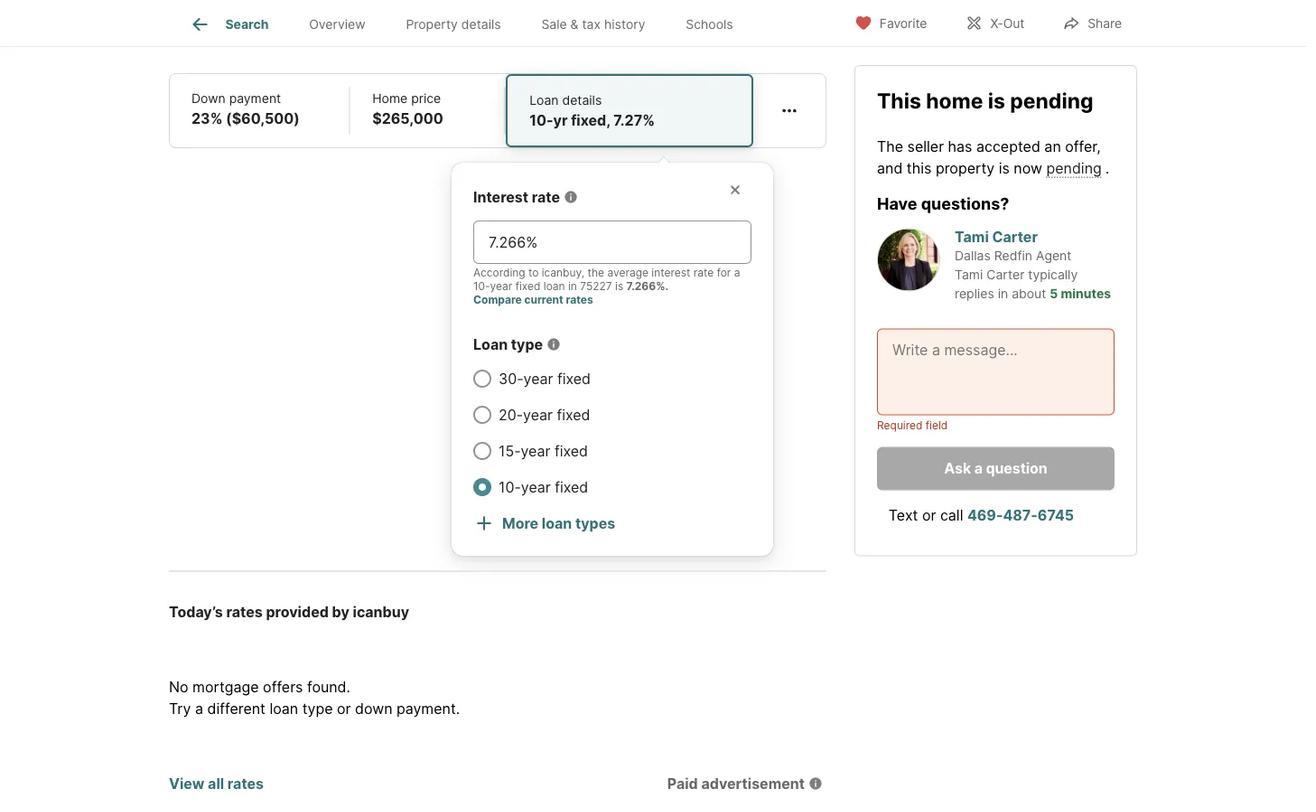 Task type: locate. For each thing, give the bounding box(es) containing it.
in inside the tami carter typically replies in about
[[998, 286, 1009, 301]]

1 vertical spatial carter
[[987, 267, 1025, 282]]

1 vertical spatial a
[[975, 459, 983, 477]]

in left about
[[998, 286, 1009, 301]]

tab list containing search
[[169, 0, 768, 46]]

0 vertical spatial details
[[462, 16, 501, 32]]

0 vertical spatial rates
[[566, 293, 594, 306]]

0 horizontal spatial or
[[337, 700, 351, 717]]

1 horizontal spatial 10-
[[499, 478, 521, 496]]

in down icanbuy,
[[569, 279, 577, 292]]

1 vertical spatial tami
[[955, 267, 984, 282]]

1 tami from the top
[[955, 228, 989, 246]]

now
[[1014, 159, 1043, 176]]

insurance
[[288, 24, 355, 42]]

is inside the seller has accepted an offer, and this property is now
[[999, 159, 1010, 176]]

tami carter link
[[955, 228, 1038, 246]]

or
[[923, 506, 937, 524], [337, 700, 351, 717]]

current
[[525, 293, 564, 306]]

carter up redfin
[[993, 228, 1038, 246]]

None text field
[[489, 231, 737, 253]]

carter inside tami carter dallas redfin agent
[[993, 228, 1038, 246]]

1 vertical spatial is
[[999, 159, 1010, 176]]

type inside "no mortgage offers found. try a different loan type or down payment."
[[302, 700, 333, 717]]

year up the 20-year fixed
[[524, 370, 554, 387]]

type
[[511, 335, 543, 353], [302, 700, 333, 717]]

rate
[[532, 188, 560, 206], [694, 266, 714, 279]]

a right try
[[195, 700, 203, 717]]

pending .
[[1047, 159, 1110, 176]]

loan right more
[[542, 514, 572, 532]]

loan inside "no mortgage offers found. try a different loan type or down payment."
[[270, 700, 298, 717]]

10- inside according to icanbuy, the average interest rate for a 10-year fixed loan in 75227 is 7.266 %. compare current rates
[[474, 279, 490, 292]]

field
[[926, 419, 948, 432]]

pending up an
[[1011, 88, 1094, 113]]

tami for tami carter typically replies in about
[[955, 267, 984, 282]]

type inside tooltip
[[511, 335, 543, 353]]

1 vertical spatial type
[[302, 700, 333, 717]]

tooltip containing interest rate
[[452, 148, 1110, 556]]

0 horizontal spatial type
[[302, 700, 333, 717]]

10-
[[530, 111, 554, 129], [474, 279, 490, 292], [499, 478, 521, 496]]

home price $265,000
[[373, 90, 444, 127]]

1 horizontal spatial in
[[998, 286, 1009, 301]]

year for 15-
[[521, 442, 551, 460]]

rates right all
[[228, 775, 264, 792]]

no mortgage offers found. try a different loan type or down payment.
[[169, 678, 460, 717]]

advertisement
[[702, 775, 805, 792]]

down
[[355, 700, 393, 717]]

2 tami from the top
[[955, 267, 984, 282]]

1 horizontal spatial or
[[923, 506, 937, 524]]

tax
[[583, 16, 601, 32]]

1 vertical spatial rates
[[226, 603, 263, 620]]

10- left fixed,
[[530, 111, 554, 129]]

fixed
[[516, 279, 541, 292], [558, 370, 591, 387], [557, 406, 591, 423], [555, 442, 588, 460], [555, 478, 589, 496]]

ask a question
[[945, 459, 1048, 477]]

2 vertical spatial is
[[616, 279, 624, 292]]

interest
[[474, 188, 529, 206]]

loan down icanbuy,
[[544, 279, 565, 292]]

0 vertical spatial pending
[[1011, 88, 1094, 113]]

favorite
[[880, 16, 928, 31]]

all
[[208, 775, 224, 792]]

yr
[[554, 111, 568, 129]]

rates down 75227
[[566, 293, 594, 306]]

loan up yr
[[530, 92, 559, 108]]

fixed inside according to icanbuy, the average interest rate for a 10-year fixed loan in 75227 is 7.266 %. compare current rates
[[516, 279, 541, 292]]

2 vertical spatial a
[[195, 700, 203, 717]]

&
[[571, 16, 579, 32]]

details inside loan details 10-yr fixed, 7.27%
[[563, 92, 602, 108]]

fixed down the 20-year fixed
[[555, 442, 588, 460]]

or inside "no mortgage offers found. try a different loan type or down payment."
[[337, 700, 351, 717]]

homeowners'
[[191, 24, 284, 42]]

a
[[735, 266, 741, 279], [975, 459, 983, 477], [195, 700, 203, 717]]

home
[[927, 88, 984, 113]]

or down found.
[[337, 700, 351, 717]]

view all rates
[[169, 775, 264, 792]]

details inside tab
[[462, 16, 501, 32]]

1 vertical spatial details
[[563, 92, 602, 108]]

tami up dallas
[[955, 228, 989, 246]]

Write a message... text field
[[893, 339, 1100, 404]]

2 vertical spatial loan
[[270, 700, 298, 717]]

tami inside the tami carter typically replies in about
[[955, 267, 984, 282]]

0 vertical spatial carter
[[993, 228, 1038, 246]]

sale & tax history tab
[[522, 3, 666, 46]]

is right home
[[989, 88, 1006, 113]]

in
[[569, 279, 577, 292], [998, 286, 1009, 301]]

fixed for 30-year fixed
[[558, 370, 591, 387]]

0 vertical spatial or
[[923, 506, 937, 524]]

rates inside according to icanbuy, the average interest rate for a 10-year fixed loan in 75227 is 7.266 %. compare current rates
[[566, 293, 594, 306]]

have questions?
[[878, 193, 1010, 213]]

year up 15-year fixed
[[523, 406, 553, 423]]

year down according
[[490, 279, 513, 292]]

offers
[[263, 678, 303, 696]]

none text field inside tooltip
[[489, 231, 737, 253]]

view all rates link
[[169, 775, 264, 792]]

is down accepted
[[999, 159, 1010, 176]]

carter
[[993, 228, 1038, 246], [987, 267, 1025, 282]]

.
[[1106, 159, 1110, 176]]

property
[[406, 16, 458, 32]]

the
[[588, 266, 605, 279]]

no
[[169, 678, 189, 696]]

details
[[462, 16, 501, 32], [563, 92, 602, 108]]

fixed up the compare current rates link
[[516, 279, 541, 292]]

0 vertical spatial 10-
[[530, 111, 554, 129]]

loan inside tooltip
[[474, 335, 508, 353]]

fixed up the 20-year fixed
[[558, 370, 591, 387]]

1 horizontal spatial rate
[[694, 266, 714, 279]]

fixed down 30-year fixed
[[557, 406, 591, 423]]

1 horizontal spatial loan
[[530, 92, 559, 108]]

year up 10-year fixed
[[521, 442, 551, 460]]

is inside according to icanbuy, the average interest rate for a 10-year fixed loan in 75227 is 7.266 %. compare current rates
[[616, 279, 624, 292]]

interest
[[652, 266, 691, 279]]

loan up 30-year fixed radio
[[474, 335, 508, 353]]

1 horizontal spatial type
[[511, 335, 543, 353]]

payment
[[229, 90, 281, 106]]

replies
[[955, 286, 995, 301]]

or left call
[[923, 506, 937, 524]]

is
[[989, 88, 1006, 113], [999, 159, 1010, 176], [616, 279, 624, 292]]

0 vertical spatial rate
[[532, 188, 560, 206]]

loan
[[530, 92, 559, 108], [474, 335, 508, 353]]

details for property details
[[462, 16, 501, 32]]

has
[[949, 137, 973, 155]]

0 horizontal spatial details
[[462, 16, 501, 32]]

loan down offers at the bottom left of the page
[[270, 700, 298, 717]]

10-year fixed radio
[[474, 478, 492, 496]]

is down average
[[616, 279, 624, 292]]

0 horizontal spatial in
[[569, 279, 577, 292]]

a inside "no mortgage offers found. try a different loan type or down payment."
[[195, 700, 203, 717]]

tami
[[955, 228, 989, 246], [955, 267, 984, 282]]

30-year fixed radio
[[474, 370, 492, 388]]

homeowners' insurance link
[[191, 24, 355, 42]]

fixed up more loan types
[[555, 478, 589, 496]]

homeowners' insurance
[[191, 24, 355, 42]]

average
[[608, 266, 649, 279]]

rate right interest
[[532, 188, 560, 206]]

1 vertical spatial rate
[[694, 266, 714, 279]]

0 vertical spatial loan
[[544, 279, 565, 292]]

offer,
[[1066, 137, 1102, 155]]

1 vertical spatial 10-
[[474, 279, 490, 292]]

to
[[529, 266, 539, 279]]

10- inside loan details 10-yr fixed, 7.27%
[[530, 111, 554, 129]]

pending down offer,
[[1047, 159, 1102, 176]]

a right the for
[[735, 266, 741, 279]]

1 vertical spatial or
[[337, 700, 351, 717]]

type up 30-
[[511, 335, 543, 353]]

details right property
[[462, 16, 501, 32]]

2 horizontal spatial 10-
[[530, 111, 554, 129]]

0 vertical spatial loan
[[530, 92, 559, 108]]

year down 15-year fixed
[[521, 478, 551, 496]]

provided
[[266, 603, 329, 620]]

pending
[[1011, 88, 1094, 113], [1047, 159, 1102, 176]]

rate left the for
[[694, 266, 714, 279]]

typically
[[1029, 267, 1078, 282]]

0 vertical spatial type
[[511, 335, 543, 353]]

for
[[717, 266, 732, 279]]

details up fixed,
[[563, 92, 602, 108]]

0 horizontal spatial loan
[[474, 335, 508, 353]]

tami carter dallas redfin agent
[[955, 228, 1072, 263]]

$194
[[457, 24, 492, 42]]

0 horizontal spatial 10-
[[474, 279, 490, 292]]

schools tab
[[666, 3, 754, 46]]

carter inside the tami carter typically replies in about
[[987, 267, 1025, 282]]

tami carter typically replies in about
[[955, 267, 1078, 301]]

0 vertical spatial tami
[[955, 228, 989, 246]]

tami down dallas
[[955, 267, 984, 282]]

1 horizontal spatial a
[[735, 266, 741, 279]]

loan inside loan details 10-yr fixed, 7.27%
[[530, 92, 559, 108]]

carter down redfin
[[987, 267, 1025, 282]]

carter for tami carter dallas redfin agent
[[993, 228, 1038, 246]]

1 vertical spatial loan
[[474, 335, 508, 353]]

compare current rates link
[[474, 293, 594, 306]]

1 vertical spatial loan
[[542, 514, 572, 532]]

2 horizontal spatial a
[[975, 459, 983, 477]]

tami inside tami carter dallas redfin agent
[[955, 228, 989, 246]]

10- up compare
[[474, 279, 490, 292]]

tooltip
[[452, 148, 1110, 556]]

2 vertical spatial rates
[[228, 775, 264, 792]]

469-487-6745 link
[[968, 506, 1075, 524]]

1 horizontal spatial details
[[563, 92, 602, 108]]

5 minutes
[[1051, 286, 1112, 301]]

this home is pending
[[878, 88, 1094, 113]]

rates right today's
[[226, 603, 263, 620]]

overview
[[309, 16, 366, 32]]

according
[[474, 266, 526, 279]]

0 horizontal spatial a
[[195, 700, 203, 717]]

10- right 10-year fixed radio
[[499, 478, 521, 496]]

20-year fixed
[[499, 406, 591, 423]]

property details tab
[[386, 3, 522, 46]]

a right ask
[[975, 459, 983, 477]]

0 horizontal spatial rate
[[532, 188, 560, 206]]

type down found.
[[302, 700, 333, 717]]

0 vertical spatial a
[[735, 266, 741, 279]]

tab list
[[169, 0, 768, 46]]



Task type: vqa. For each thing, say whether or not it's contained in the screenshot.


Task type: describe. For each thing, give the bounding box(es) containing it.
home
[[373, 90, 408, 106]]

sale & tax history
[[542, 16, 646, 32]]

ask a question button
[[878, 447, 1115, 490]]

according to icanbuy, the average interest rate for a 10-year fixed loan in 75227 is 7.266 %. compare current rates
[[474, 266, 741, 306]]

today's rates provided by icanbuy
[[169, 603, 409, 620]]

share
[[1088, 16, 1123, 31]]

a inside ask a question button
[[975, 459, 983, 477]]

loan type
[[474, 335, 543, 353]]

ask
[[945, 459, 972, 477]]

loan inside according to icanbuy, the average interest rate for a 10-year fixed loan in 75227 is 7.266 %. compare current rates
[[544, 279, 565, 292]]

different
[[207, 700, 266, 717]]

75227
[[580, 279, 612, 292]]

by
[[332, 603, 350, 620]]

required
[[878, 419, 923, 432]]

20-
[[499, 406, 523, 423]]

call
[[941, 506, 964, 524]]

search link
[[189, 14, 269, 35]]

down
[[192, 90, 226, 106]]

paid
[[668, 775, 698, 792]]

dallas redfin agenttami carter image
[[878, 228, 941, 291]]

20-year fixed radio
[[474, 406, 492, 424]]

property details
[[406, 16, 501, 32]]

share button
[[1048, 4, 1138, 41]]

payment.
[[397, 700, 460, 717]]

23%
[[192, 109, 223, 127]]

year for 20-
[[523, 406, 553, 423]]

and
[[878, 159, 903, 176]]

loan for loan type
[[474, 335, 508, 353]]

in inside according to icanbuy, the average interest rate for a 10-year fixed loan in 75227 is 7.266 %. compare current rates
[[569, 279, 577, 292]]

more loan types
[[503, 514, 616, 532]]

10-year fixed
[[499, 478, 589, 496]]

the seller has accepted an offer, and this property is now
[[878, 137, 1102, 176]]

7.266
[[627, 279, 656, 292]]

accepted
[[977, 137, 1041, 155]]

questions?
[[922, 193, 1010, 213]]

text
[[889, 506, 919, 524]]

try
[[169, 700, 191, 717]]

icanbuy,
[[542, 266, 585, 279]]

a inside according to icanbuy, the average interest rate for a 10-year fixed loan in 75227 is 7.266 %. compare current rates
[[735, 266, 741, 279]]

30-
[[499, 370, 524, 387]]

have
[[878, 193, 918, 213]]

$265,000
[[373, 109, 444, 127]]

price
[[411, 90, 441, 106]]

487-
[[1004, 506, 1038, 524]]

sale
[[542, 16, 567, 32]]

loan details 10-yr fixed, 7.27%
[[530, 92, 655, 129]]

469-
[[968, 506, 1004, 524]]

search
[[225, 16, 269, 32]]

rate inside according to icanbuy, the average interest rate for a 10-year fixed loan in 75227 is 7.266 %. compare current rates
[[694, 266, 714, 279]]

year for 10-
[[521, 478, 551, 496]]

down payment 23% ($60,500)
[[192, 90, 300, 127]]

5
[[1051, 286, 1059, 301]]

history
[[605, 16, 646, 32]]

mortgage
[[193, 678, 259, 696]]

fixed for 20-year fixed
[[557, 406, 591, 423]]

redfin
[[995, 248, 1033, 263]]

15-year fixed
[[499, 442, 588, 460]]

out
[[1004, 16, 1025, 31]]

today's
[[169, 603, 223, 620]]

dallas
[[955, 248, 991, 263]]

this
[[907, 159, 932, 176]]

property
[[936, 159, 995, 176]]

fixed for 10-year fixed
[[555, 478, 589, 496]]

icanbuy
[[353, 603, 409, 620]]

loan for loan details 10-yr fixed, 7.27%
[[530, 92, 559, 108]]

fixed for 15-year fixed
[[555, 442, 588, 460]]

seller
[[908, 137, 945, 155]]

7.27%
[[614, 111, 655, 129]]

($60,500)
[[226, 109, 300, 127]]

carter for tami carter typically replies in about
[[987, 267, 1025, 282]]

15-
[[499, 442, 521, 460]]

view
[[169, 775, 205, 792]]

an
[[1045, 137, 1062, 155]]

minutes
[[1062, 286, 1112, 301]]

x-out
[[991, 16, 1025, 31]]

x-out button
[[950, 4, 1041, 41]]

question
[[987, 459, 1048, 477]]

types
[[576, 514, 616, 532]]

1 vertical spatial pending
[[1047, 159, 1102, 176]]

this
[[878, 88, 922, 113]]

required field
[[878, 419, 948, 432]]

about
[[1012, 286, 1047, 301]]

details for loan details 10-yr fixed, 7.27%
[[563, 92, 602, 108]]

0 vertical spatial is
[[989, 88, 1006, 113]]

year for 30-
[[524, 370, 554, 387]]

favorite button
[[839, 4, 943, 41]]

year inside according to icanbuy, the average interest rate for a 10-year fixed loan in 75227 is 7.266 %. compare current rates
[[490, 279, 513, 292]]

overview tab
[[289, 3, 386, 46]]

paid advertisement
[[668, 775, 805, 792]]

30-year fixed
[[499, 370, 591, 387]]

fixed,
[[571, 111, 611, 129]]

6745
[[1038, 506, 1075, 524]]

compare
[[474, 293, 522, 306]]

15-year fixed radio
[[474, 442, 492, 460]]

2 vertical spatial 10-
[[499, 478, 521, 496]]

tami for tami carter dallas redfin agent
[[955, 228, 989, 246]]



